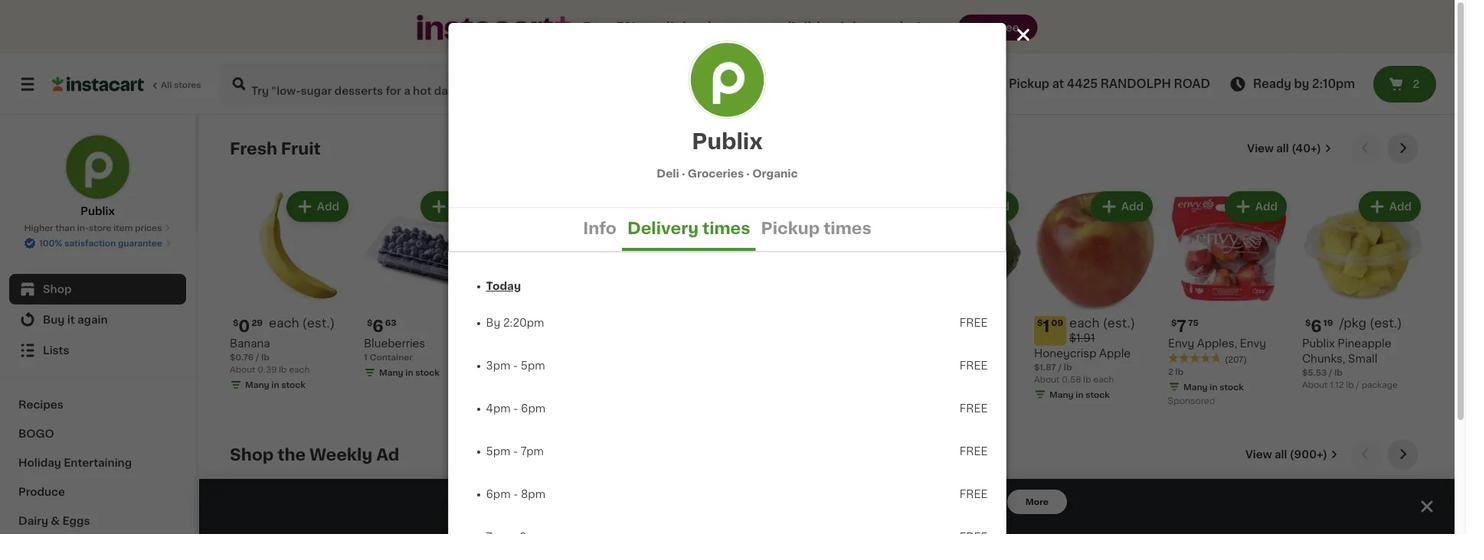 Task type: vqa. For each thing, say whether or not it's contained in the screenshot.
the middle 1
yes



Task type: describe. For each thing, give the bounding box(es) containing it.
pickup
[[832, 21, 877, 34]]

view all (900+)
[[1245, 450, 1327, 460]]

the
[[277, 447, 306, 463]]

pickup times
[[761, 220, 871, 236]]

more
[[1026, 498, 1049, 507]]

higher than in-store item prices
[[24, 224, 162, 232]]

pickup for pickup at 4425 randolph road
[[1009, 79, 1049, 90]]

in up sponsored badge image
[[1210, 383, 1218, 391]]

many in stock up sponsored badge image
[[1183, 383, 1244, 391]]

guarantee
[[118, 239, 162, 248]]

info tab
[[578, 208, 622, 251]]

product group containing 5
[[498, 188, 620, 382]]

1 vertical spatial publix logo image
[[64, 133, 131, 201]]

each inside banana $0.76 / lb about 0.39 lb each
[[289, 366, 310, 374]]

banana $0.76 / lb about 0.39 lb each
[[230, 339, 310, 374]]

100% satisfaction guarantee button
[[24, 234, 171, 250]]

/ right 1.12
[[1356, 381, 1359, 389]]

apples,
[[1197, 339, 1237, 349]]

6 for $ 6 63
[[373, 318, 384, 334]]

publix inside the publix pineapple chunks, small $5.53 / lb about 1.12 lb / package
[[1302, 339, 1335, 349]]

each (est.)
[[269, 317, 335, 329]]

try free
[[977, 22, 1019, 33]]

7
[[1177, 318, 1186, 334]]

2 envy from the left
[[1240, 339, 1266, 349]]

$0.76
[[230, 353, 254, 362]]

try
[[977, 22, 994, 33]]

express icon image
[[417, 15, 570, 40]]

$ for $ 6 63
[[367, 319, 373, 327]]

holiday entertaining link
[[9, 449, 186, 478]]

delivery times tab
[[622, 208, 756, 251]]

many up sponsored badge image
[[1183, 383, 1208, 391]]

higher than in-store item prices link
[[24, 222, 171, 234]]

lb up sponsored badge image
[[1175, 368, 1184, 376]]

each inside "$0.29 each (estimated)" element
[[269, 317, 299, 329]]

1 free from the top
[[960, 318, 988, 329]]

$ 1 09 each (est.) $1.91 honeycrisp apple $1.87 / lb about 0.58 lb each
[[1034, 317, 1135, 384]]

applied
[[862, 496, 910, 509]]

- for 6pm
[[513, 404, 518, 414]]

1.12
[[1330, 381, 1344, 389]]

many in stock down container
[[379, 369, 440, 377]]

weekly
[[309, 447, 372, 463]]

delivery times
[[627, 220, 750, 236]]

main content containing fresh fruit
[[199, 115, 1455, 535]]

blueberries 1 container
[[364, 339, 425, 362]]

bogo
[[18, 429, 54, 440]]

2 for 2 lb
[[1168, 368, 1173, 376]]

in down 0.39 at the left of the page
[[271, 381, 279, 389]]

publix pineapple chunks, small $5.53 / lb about 1.12 lb / package
[[1302, 339, 1398, 389]]

at inside button
[[914, 496, 927, 509]]

holiday entertaining
[[18, 458, 132, 469]]

fresh
[[230, 141, 277, 157]]

stock down $7.75
[[549, 369, 574, 377]]

ct
[[504, 353, 512, 362]]

4pm
[[486, 404, 511, 414]]

$5.53 original price: $7.75 element
[[498, 316, 620, 336]]

shop for shop
[[43, 284, 72, 295]]

dairy & eggs link
[[9, 507, 186, 535]]

$1.91
[[1069, 333, 1095, 343]]

/ inside banana $0.76 / lb about 0.39 lb each
[[256, 353, 259, 362]]

stock down apple at the right of page
[[1086, 391, 1110, 399]]

buy
[[43, 315, 65, 326]]

groceries
[[688, 168, 744, 179]]

pickup for pickup times
[[761, 220, 820, 236]]

shop link
[[9, 274, 186, 305]]

publix for bottom publix logo
[[81, 206, 115, 217]]

1 vertical spatial 6pm
[[486, 489, 511, 500]]

&
[[51, 516, 60, 527]]

product group containing 1
[[1034, 188, 1156, 404]]

view all (40+)
[[1247, 143, 1321, 154]]

$ 0 29
[[233, 318, 263, 334]]

by 2:20pm
[[486, 318, 544, 329]]

3pm
[[486, 361, 510, 371]]

about inside $ 1 09 each (est.) $1.91 honeycrisp apple $1.87 / lb about 0.58 lb each
[[1034, 375, 1060, 384]]

63
[[385, 319, 396, 327]]

produce link
[[9, 478, 186, 507]]

1 vertical spatial 5pm
[[486, 447, 511, 457]]

lb up 0.58
[[1064, 363, 1072, 371]]

1 horizontal spatial 1
[[498, 353, 501, 362]]

eligible
[[779, 21, 828, 34]]

4425
[[1067, 79, 1098, 90]]

4pm - 6pm
[[486, 404, 546, 414]]

item
[[113, 224, 133, 232]]

satisfaction
[[64, 239, 116, 248]]

many in stock button
[[900, 188, 1022, 370]]

savings
[[808, 496, 858, 509]]

lists
[[43, 345, 69, 356]]

75
[[1188, 319, 1199, 327]]

$6.19 per package (estimated) element
[[1302, 316, 1424, 336]]

5pm - 7pm
[[486, 447, 544, 457]]

about inside the publix pineapple chunks, small $5.53 / lb about 1.12 lb / package
[[1302, 381, 1328, 389]]

produce
[[18, 487, 65, 498]]

many down container
[[379, 369, 403, 377]]

info
[[583, 220, 617, 236]]

many inside button
[[915, 357, 940, 365]]

(est.) for 6
[[1370, 317, 1402, 329]]

delivery
[[627, 220, 699, 236]]

back
[[682, 21, 715, 34]]

$0.29 each (estimated) element
[[230, 316, 352, 336]]

many in stock down $7.75
[[513, 369, 574, 377]]

stock down blueberries 1 container
[[415, 369, 440, 377]]

each up $1.91
[[1069, 317, 1100, 329]]

view all (900+) link
[[1245, 447, 1338, 463]]

organic
[[752, 168, 798, 179]]

8pm
[[521, 489, 545, 500]]

6pm - 8pm
[[486, 489, 545, 500]]

2:10pm
[[1312, 79, 1355, 90]]

than
[[55, 224, 75, 232]]

$ 6 63
[[367, 318, 396, 334]]

/ inside $ 1 09 each (est.) $1.91 honeycrisp apple $1.87 / lb about 0.58 lb each
[[1058, 363, 1062, 371]]

(est.) inside $ 1 09 each (est.) $1.91 honeycrisp apple $1.87 / lb about 0.58 lb each
[[1103, 317, 1135, 329]]

view for view all (900+)
[[1245, 450, 1272, 460]]

randolph
[[1100, 79, 1171, 90]]

at inside popup button
[[1052, 79, 1064, 90]]

09
[[1051, 319, 1063, 327]]

instacart logo image
[[52, 75, 144, 93]]

$ for $ 6 19
[[1305, 319, 1311, 327]]

pickup at 4425 randolph road button
[[984, 63, 1210, 106]]

free
[[997, 22, 1019, 33]]

/ up 1.12
[[1329, 369, 1332, 377]]

chunks,
[[1302, 354, 1345, 365]]

lb up 0.39 at the left of the page
[[261, 353, 269, 362]]

about inside banana $0.76 / lb about 0.39 lb each
[[230, 366, 255, 374]]

lb right 0.39 at the left of the page
[[279, 366, 287, 374]]

free for 7pm
[[960, 447, 988, 457]]

eggs
[[62, 516, 90, 527]]

0.39
[[258, 366, 277, 374]]

on
[[718, 21, 735, 34]]

apple
[[1099, 348, 1131, 359]]

all stores
[[161, 81, 201, 89]]

dairy
[[18, 516, 48, 527]]

it
[[67, 315, 75, 326]]



Task type: locate. For each thing, give the bounding box(es) containing it.
100%
[[39, 239, 62, 248]]

each down apple at the right of page
[[1093, 375, 1114, 384]]

0 vertical spatial publix logo image
[[689, 41, 766, 118]]

publix up the deli · groceries · organic
[[692, 131, 763, 152]]

1 horizontal spatial ·
[[746, 168, 750, 179]]

about down $1.87
[[1034, 375, 1060, 384]]

2 $ from the left
[[367, 319, 373, 327]]

2 6 from the left
[[1311, 318, 1322, 334]]

7pm
[[521, 447, 544, 457]]

fruit
[[281, 141, 321, 157]]

in
[[942, 357, 949, 365], [405, 369, 413, 377], [540, 369, 547, 377], [271, 381, 279, 389], [1210, 383, 1218, 391], [1076, 391, 1084, 399]]

0 horizontal spatial times
[[702, 220, 750, 236]]

0 horizontal spatial 6
[[373, 318, 384, 334]]

pickup down 'close modal' image
[[1009, 79, 1049, 90]]

2 for 2
[[1413, 79, 1420, 90]]

$ left 63
[[367, 319, 373, 327]]

1 horizontal spatial envy
[[1240, 339, 1266, 349]]

$ inside the $ 7 75
[[1171, 319, 1177, 327]]

1 horizontal spatial shop
[[230, 447, 274, 463]]

5pm
[[521, 361, 545, 371], [486, 447, 511, 457]]

-
[[513, 361, 518, 371], [513, 404, 518, 414], [513, 447, 518, 457], [513, 489, 518, 500]]

lists link
[[9, 335, 186, 366]]

1 inside blueberries 1 container
[[364, 353, 367, 362]]

1 (est.) from the left
[[302, 317, 335, 329]]

0 vertical spatial view
[[1247, 143, 1274, 154]]

many
[[915, 357, 940, 365], [379, 369, 403, 377], [513, 369, 537, 377], [245, 381, 269, 389], [1183, 383, 1208, 391], [1049, 391, 1074, 399]]

0 horizontal spatial at
[[914, 496, 927, 509]]

stock down banana $0.76 / lb about 0.39 lb each
[[281, 381, 306, 389]]

today
[[486, 281, 521, 292]]

(est.) inside $6.19 per package (estimated) "element"
[[1370, 317, 1402, 329]]

$ left 19
[[1305, 319, 1311, 327]]

$0.87 element
[[900, 316, 1022, 336]]

$ 6 19
[[1305, 318, 1333, 334]]

4 $ from the left
[[1037, 319, 1043, 327]]

in down container
[[405, 369, 413, 377]]

3 $ from the left
[[501, 319, 507, 327]]

1 horizontal spatial 6
[[1311, 318, 1322, 334]]

1 times from the left
[[702, 220, 750, 236]]

6
[[373, 318, 384, 334], [1311, 318, 1322, 334]]

0 horizontal spatial envy
[[1168, 339, 1194, 349]]

each right 0.39 at the left of the page
[[289, 366, 310, 374]]

package
[[1362, 381, 1398, 389]]

0 vertical spatial item carousel region
[[230, 133, 1424, 427]]

pickup down "organic"
[[761, 220, 820, 236]]

1 item carousel region from the top
[[230, 133, 1424, 427]]

about down $5.53 on the right of the page
[[1302, 381, 1328, 389]]

stores
[[174, 81, 201, 89]]

in down 0.58
[[1076, 391, 1084, 399]]

2 · from the left
[[746, 168, 750, 179]]

ad
[[376, 447, 399, 463]]

holiday
[[18, 458, 61, 469]]

$7.75
[[536, 323, 563, 334]]

all for (40+)
[[1276, 143, 1289, 154]]

(40+)
[[1292, 143, 1321, 154]]

ready by 2:10pm
[[1253, 79, 1355, 90]]

banana
[[230, 339, 270, 349]]

2 (est.) from the left
[[1103, 317, 1135, 329]]

lb right 0.58
[[1083, 375, 1091, 384]]

at left 4425
[[1052, 79, 1064, 90]]

0 vertical spatial 2
[[1413, 79, 1420, 90]]

many in stock down 0.39 at the left of the page
[[245, 381, 306, 389]]

many in stock inside button
[[915, 357, 976, 365]]

$ right by
[[501, 319, 507, 327]]

envy up the (207)
[[1240, 339, 1266, 349]]

6 left 19
[[1311, 318, 1322, 334]]

1 horizontal spatial publix
[[692, 131, 763, 152]]

19
[[1323, 319, 1333, 327]]

/ up 0.39 at the left of the page
[[256, 353, 259, 362]]

2 inside product group
[[1168, 368, 1173, 376]]

many in stock down $0.87 element
[[915, 357, 976, 365]]

1 vertical spatial item carousel region
[[230, 440, 1424, 535]]

entertaining
[[64, 458, 132, 469]]

$1.87
[[1034, 363, 1056, 371]]

in inside button
[[942, 357, 949, 365]]

container
[[369, 353, 413, 362]]

add button
[[288, 193, 347, 221], [422, 193, 481, 221], [556, 193, 615, 221], [690, 193, 749, 221], [824, 193, 883, 221], [958, 193, 1017, 221], [1092, 193, 1151, 221], [1226, 193, 1285, 221], [1360, 193, 1419, 221], [422, 499, 481, 527], [958, 499, 1017, 527]]

close modal image
[[1014, 25, 1033, 44]]

3pm - 5pm
[[486, 361, 545, 371]]

add
[[317, 201, 339, 212], [451, 201, 473, 212], [585, 201, 607, 212], [719, 201, 741, 212], [853, 201, 875, 212], [987, 201, 1010, 212], [1121, 201, 1144, 212], [1255, 201, 1278, 212], [1389, 201, 1412, 212], [451, 508, 473, 519], [987, 508, 1010, 519]]

0 vertical spatial shop
[[43, 284, 72, 295]]

at
[[1052, 79, 1064, 90], [914, 496, 927, 509]]

lb right 1.12
[[1346, 381, 1354, 389]]

honeycrisp
[[1034, 348, 1096, 359]]

shop the weekly ad
[[230, 447, 399, 463]]

$ inside $ 1 09 each (est.) $1.91 honeycrisp apple $1.87 / lb about 0.58 lb each
[[1037, 319, 1043, 327]]

2 horizontal spatial publix
[[1302, 339, 1335, 349]]

$ left "75"
[[1171, 319, 1177, 327]]

0 horizontal spatial 6pm
[[486, 489, 511, 500]]

pickup times tab
[[756, 208, 877, 251]]

higher
[[24, 224, 53, 232]]

free for 5pm
[[960, 361, 988, 371]]

$ 5 53
[[501, 318, 530, 334]]

$ inside $ 5 53
[[501, 319, 507, 327]]

savings applied at checkout. button
[[568, 490, 995, 515]]

0 horizontal spatial shop
[[43, 284, 72, 295]]

1 vertical spatial pickup
[[761, 220, 820, 236]]

tab list containing info
[[448, 208, 1006, 251]]

$ inside $ 0 29
[[233, 319, 238, 327]]

1 left ct in the left of the page
[[498, 353, 501, 362]]

free for 8pm
[[960, 489, 988, 500]]

0 horizontal spatial 2
[[1168, 368, 1173, 376]]

- left 7pm
[[513, 447, 518, 457]]

deli · groceries · organic
[[657, 168, 798, 179]]

ready
[[1253, 79, 1291, 90]]

many down $0.87 element
[[915, 357, 940, 365]]

·
[[682, 168, 685, 179], [746, 168, 750, 179]]

free for 6pm
[[960, 404, 988, 414]]

/ down the honeycrisp
[[1058, 363, 1062, 371]]

pickup
[[1009, 79, 1049, 90], [761, 220, 820, 236]]

all
[[1276, 143, 1289, 154], [1275, 450, 1287, 460]]

item carousel region
[[230, 133, 1424, 427], [230, 440, 1424, 535]]

buy it again
[[43, 315, 108, 326]]

1 · from the left
[[682, 168, 685, 179]]

2:20pm
[[503, 318, 544, 329]]

/
[[256, 353, 259, 362], [1058, 363, 1062, 371], [1329, 369, 1332, 377], [1356, 381, 1359, 389]]

publix logo image
[[689, 41, 766, 118], [64, 133, 131, 201]]

0 horizontal spatial (est.)
[[302, 317, 335, 329]]

- for 8pm
[[513, 489, 518, 500]]

(est.) for 0
[[302, 317, 335, 329]]

1 horizontal spatial publix logo image
[[689, 41, 766, 118]]

0 vertical spatial at
[[1052, 79, 1064, 90]]

all for (900+)
[[1275, 450, 1287, 460]]

1 horizontal spatial pickup
[[1009, 79, 1049, 90]]

$ left 29
[[233, 319, 238, 327]]

small
[[1348, 354, 1377, 365]]

road
[[1174, 79, 1210, 90]]

- for 7pm
[[513, 447, 518, 457]]

by
[[486, 318, 500, 329]]

1 ct
[[498, 353, 512, 362]]

0 horizontal spatial 5pm
[[486, 447, 511, 457]]

all inside popup button
[[1276, 143, 1289, 154]]

view inside popup button
[[1247, 143, 1274, 154]]

tab list
[[448, 208, 1006, 251]]

2 item carousel region from the top
[[230, 440, 1424, 535]]

· right the deli
[[682, 168, 685, 179]]

1 left container
[[364, 353, 367, 362]]

earn
[[582, 21, 613, 34]]

many in stock down 0.58
[[1049, 391, 1110, 399]]

0 horizontal spatial pickup
[[761, 220, 820, 236]]

item carousel region containing shop the weekly ad
[[230, 440, 1424, 535]]

shop left the
[[230, 447, 274, 463]]

(est.) inside "$0.29 each (estimated)" element
[[302, 317, 335, 329]]

$ inside $ 6 19
[[1305, 319, 1311, 327]]

/pkg
[[1339, 317, 1366, 329]]

$ inside '$ 6 63'
[[367, 319, 373, 327]]

- left 8pm
[[513, 489, 518, 500]]

(est.) up banana $0.76 / lb about 0.39 lb each
[[302, 317, 335, 329]]

every
[[739, 21, 776, 34]]

2 times from the left
[[824, 220, 871, 236]]

1 vertical spatial at
[[914, 496, 927, 509]]

2 inside button
[[1413, 79, 1420, 90]]

pickup inside popup button
[[1009, 79, 1049, 90]]

order!
[[881, 21, 921, 34]]

5pm right ct in the left of the page
[[521, 361, 545, 371]]

about
[[230, 366, 255, 374], [1034, 375, 1060, 384], [1302, 381, 1328, 389]]

in down $7.75
[[540, 369, 547, 377]]

item carousel region containing fresh fruit
[[230, 133, 1424, 427]]

2
[[1413, 79, 1420, 90], [1168, 368, 1173, 376]]

$5.53
[[1302, 369, 1327, 377]]

many down 0.39 at the left of the page
[[245, 381, 269, 389]]

product group containing 0
[[230, 188, 352, 394]]

at right applied
[[914, 496, 927, 509]]

6 inside "element"
[[1311, 318, 1322, 334]]

recipes link
[[9, 391, 186, 420]]

0 horizontal spatial publix logo image
[[64, 133, 131, 201]]

$ for $ 1 09 each (est.) $1.91 honeycrisp apple $1.87 / lb about 0.58 lb each
[[1037, 319, 1043, 327]]

shop for shop the weekly ad
[[230, 447, 274, 463]]

view all (40+) button
[[1241, 133, 1338, 164]]

1 vertical spatial publix
[[81, 206, 115, 217]]

1 vertical spatial all
[[1275, 450, 1287, 460]]

many down 0.58
[[1049, 391, 1074, 399]]

2 vertical spatial publix
[[1302, 339, 1335, 349]]

0 vertical spatial 6pm
[[521, 404, 546, 414]]

1 horizontal spatial 6pm
[[521, 404, 546, 414]]

product group containing 7
[[1168, 188, 1290, 410]]

pickup at 4425 randolph road
[[1009, 79, 1210, 90]]

sponsored badge image
[[1168, 398, 1214, 406]]

shop up buy
[[43, 284, 72, 295]]

store
[[89, 224, 111, 232]]

1 horizontal spatial (est.)
[[1103, 317, 1135, 329]]

stock inside the many in stock button
[[952, 357, 976, 365]]

(900+)
[[1290, 450, 1327, 460]]

1 vertical spatial view
[[1245, 450, 1272, 460]]

2 horizontal spatial 1
[[1043, 318, 1050, 334]]

0 vertical spatial all
[[1276, 143, 1289, 154]]

$1.09 each (estimated) original price: $1.91 element
[[1034, 316, 1156, 346]]

· left "organic"
[[746, 168, 750, 179]]

$ left 09
[[1037, 319, 1043, 327]]

1 inside $ 1 09 each (est.) $1.91 honeycrisp apple $1.87 / lb about 0.58 lb each
[[1043, 318, 1050, 334]]

free
[[960, 318, 988, 329], [960, 361, 988, 371], [960, 404, 988, 414], [960, 447, 988, 457], [960, 489, 988, 500]]

5%
[[616, 21, 636, 34]]

product group
[[230, 188, 352, 394], [364, 188, 486, 382], [498, 188, 620, 382], [632, 188, 754, 408], [766, 188, 888, 394], [900, 188, 1022, 370], [1034, 188, 1156, 404], [1168, 188, 1290, 410], [1302, 188, 1424, 391], [364, 495, 486, 535], [900, 495, 1022, 535], [1302, 495, 1424, 535]]

1 horizontal spatial 5pm
[[521, 361, 545, 371]]

1 6 from the left
[[373, 318, 384, 334]]

2 horizontal spatial (est.)
[[1370, 317, 1402, 329]]

0
[[238, 318, 250, 334]]

4 free from the top
[[960, 447, 988, 457]]

pineapple
[[1338, 339, 1391, 349]]

6pm right 4pm
[[521, 404, 546, 414]]

5pm left 7pm
[[486, 447, 511, 457]]

100% satisfaction guarantee
[[39, 239, 162, 248]]

1 vertical spatial shop
[[230, 447, 274, 463]]

about down $0.76
[[230, 366, 255, 374]]

5 free from the top
[[960, 489, 988, 500]]

in down $0.87 element
[[942, 357, 949, 365]]

pickup inside tab
[[761, 220, 820, 236]]

0 vertical spatial publix
[[692, 131, 763, 152]]

0 horizontal spatial publix
[[81, 206, 115, 217]]

3 (est.) from the left
[[1370, 317, 1402, 329]]

(est.) up pineapple
[[1370, 317, 1402, 329]]

6 $ from the left
[[1305, 319, 1311, 327]]

all left (40+) at the right of the page
[[1276, 143, 1289, 154]]

stock down $0.87 element
[[952, 357, 976, 365]]

each right 29
[[269, 317, 299, 329]]

fresh fruit
[[230, 141, 321, 157]]

29
[[252, 319, 263, 327]]

all stores link
[[52, 63, 202, 106]]

publix for topmost publix logo
[[692, 131, 763, 152]]

publix up chunks,
[[1302, 339, 1335, 349]]

6 left 63
[[373, 318, 384, 334]]

6pm left 8pm
[[486, 489, 511, 500]]

by
[[1294, 79, 1309, 90]]

None search field
[[219, 63, 761, 106]]

view left "(900+)"
[[1245, 450, 1272, 460]]

more button
[[1007, 490, 1067, 515]]

1 envy from the left
[[1168, 339, 1194, 349]]

many right 3pm
[[513, 369, 537, 377]]

2 free from the top
[[960, 361, 988, 371]]

lb
[[261, 353, 269, 362], [1064, 363, 1072, 371], [279, 366, 287, 374], [1175, 368, 1184, 376], [1334, 369, 1343, 377], [1083, 375, 1091, 384], [1346, 381, 1354, 389]]

times for pickup times
[[824, 220, 871, 236]]

blueberries
[[364, 339, 425, 349]]

0.58
[[1062, 375, 1081, 384]]

$ for $ 0 29
[[233, 319, 238, 327]]

1 horizontal spatial 2
[[1413, 79, 1420, 90]]

0 horizontal spatial about
[[230, 366, 255, 374]]

3 free from the top
[[960, 404, 988, 414]]

- for 5pm
[[513, 361, 518, 371]]

1 for $
[[1043, 318, 1050, 334]]

shop
[[43, 284, 72, 295], [230, 447, 274, 463]]

main content
[[199, 115, 1455, 535]]

1 for blueberries
[[364, 353, 367, 362]]

all left "(900+)"
[[1275, 450, 1287, 460]]

prices
[[135, 224, 162, 232]]

in-
[[77, 224, 89, 232]]

envy down 7 at the right bottom
[[1168, 339, 1194, 349]]

2 horizontal spatial about
[[1302, 381, 1328, 389]]

/pkg (est.)
[[1339, 317, 1402, 329]]

$ for $ 7 75
[[1171, 319, 1177, 327]]

lb up 1.12
[[1334, 369, 1343, 377]]

0 vertical spatial pickup
[[1009, 79, 1049, 90]]

5 $ from the left
[[1171, 319, 1177, 327]]

$ for $ 5 53
[[501, 319, 507, 327]]

again
[[77, 315, 108, 326]]

(est.) up apple at the right of page
[[1103, 317, 1135, 329]]

1 vertical spatial 2
[[1168, 368, 1173, 376]]

1 horizontal spatial about
[[1034, 375, 1060, 384]]

times for delivery times
[[702, 220, 750, 236]]

6 for $ 6 19
[[1311, 318, 1322, 334]]

- right 4pm
[[513, 404, 518, 414]]

view left (40+) at the right of the page
[[1247, 143, 1274, 154]]

stock down the (207)
[[1220, 383, 1244, 391]]

1 horizontal spatial times
[[824, 220, 871, 236]]

1 left 09
[[1043, 318, 1050, 334]]

view for view all (40+)
[[1247, 143, 1274, 154]]

0 vertical spatial 5pm
[[521, 361, 545, 371]]

0 horizontal spatial ·
[[682, 168, 685, 179]]

treatment tracker modal dialog
[[199, 479, 1455, 535]]

publix logo image down the on
[[689, 41, 766, 118]]

publix logo image up higher than in-store item prices link
[[64, 133, 131, 201]]

0 horizontal spatial 1
[[364, 353, 367, 362]]

- right ct in the left of the page
[[513, 361, 518, 371]]

publix up higher than in-store item prices link
[[81, 206, 115, 217]]

1 $ from the left
[[233, 319, 238, 327]]

1 horizontal spatial at
[[1052, 79, 1064, 90]]



